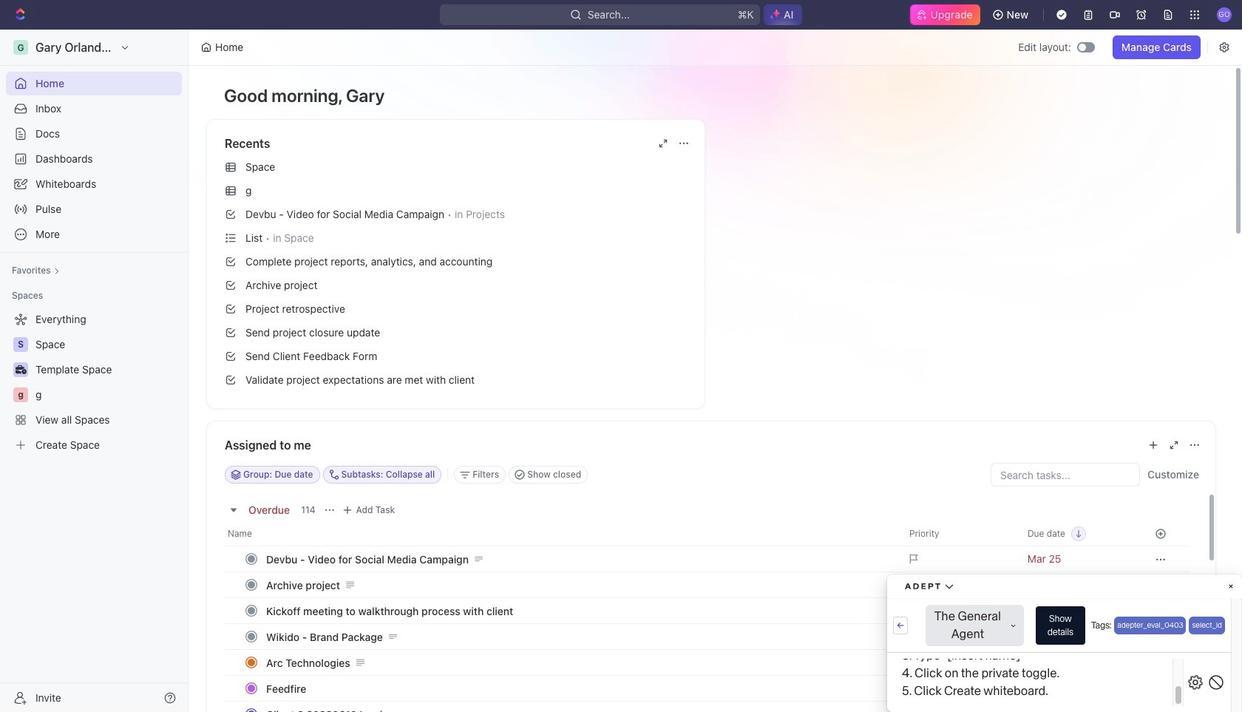 Task type: locate. For each thing, give the bounding box(es) containing it.
g, , element
[[13, 388, 28, 402]]

Search tasks... text field
[[992, 464, 1140, 486]]

business time image
[[15, 365, 26, 374]]

tree
[[6, 308, 182, 457]]

tree inside the sidebar navigation
[[6, 308, 182, 457]]



Task type: describe. For each thing, give the bounding box(es) containing it.
gary orlando's workspace, , element
[[13, 40, 28, 55]]

space, , element
[[13, 337, 28, 352]]

sidebar navigation
[[0, 30, 192, 712]]



Task type: vqa. For each thing, say whether or not it's contained in the screenshot.
a to the left
no



